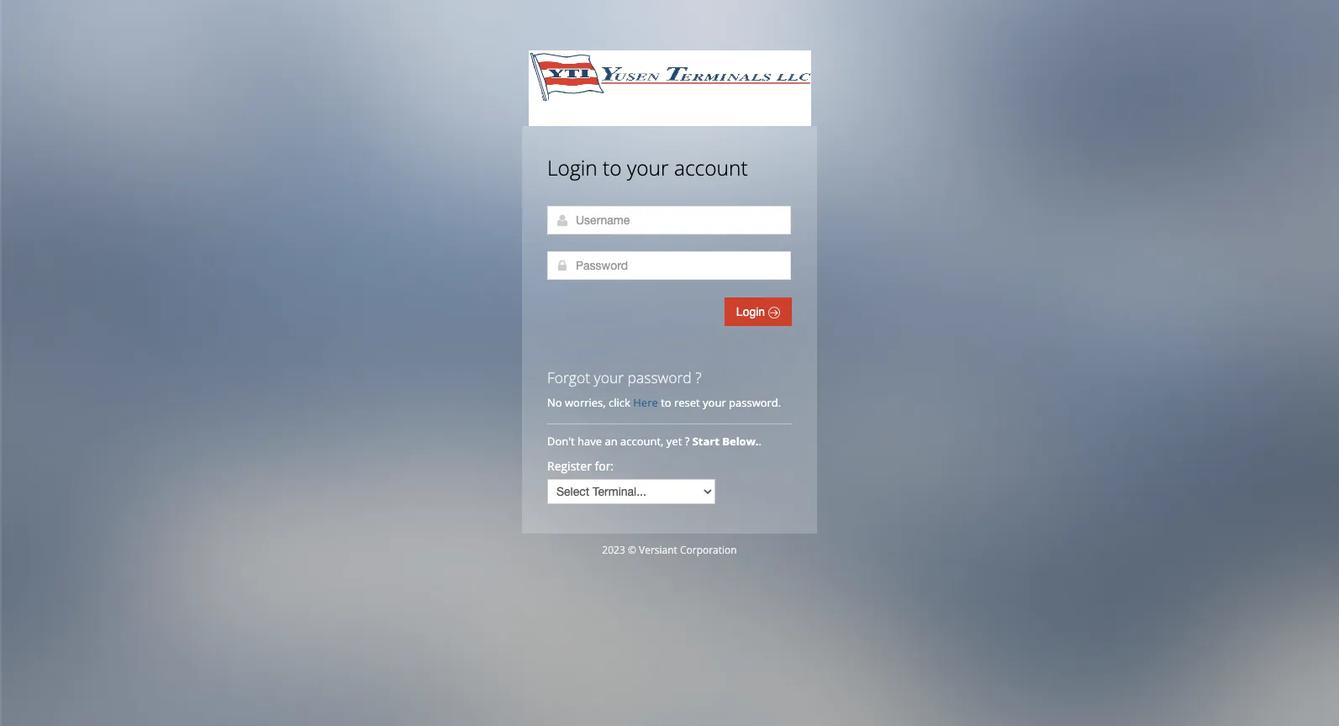 Task type: vqa. For each thing, say whether or not it's contained in the screenshot.
yet
yes



Task type: locate. For each thing, give the bounding box(es) containing it.
for:
[[595, 458, 614, 474]]

yet
[[667, 434, 682, 449]]

1 horizontal spatial to
[[661, 395, 671, 410]]

login for login
[[736, 305, 768, 319]]

?
[[696, 367, 702, 388], [685, 434, 690, 449]]

login inside button
[[736, 305, 768, 319]]

to up username text field
[[603, 154, 622, 182]]

? up the reset
[[696, 367, 702, 388]]

below.
[[722, 434, 759, 449]]

here link
[[633, 395, 658, 410]]

0 vertical spatial to
[[603, 154, 622, 182]]

login for login to your account
[[547, 154, 598, 182]]

1 horizontal spatial ?
[[696, 367, 702, 388]]

your up username text field
[[627, 154, 669, 182]]

1 horizontal spatial login
[[736, 305, 768, 319]]

your up click
[[594, 367, 624, 388]]

0 vertical spatial your
[[627, 154, 669, 182]]

to right here
[[661, 395, 671, 410]]

Password password field
[[547, 251, 791, 280]]

0 horizontal spatial ?
[[685, 434, 690, 449]]

register for:
[[547, 458, 614, 474]]

©
[[628, 543, 636, 557]]

have
[[578, 434, 602, 449]]

login
[[547, 154, 598, 182], [736, 305, 768, 319]]

0 vertical spatial login
[[547, 154, 598, 182]]

to inside forgot your password ? no worries, click here to reset your password.
[[661, 395, 671, 410]]

0 vertical spatial ?
[[696, 367, 702, 388]]

your right the reset
[[703, 395, 726, 410]]

0 horizontal spatial to
[[603, 154, 622, 182]]

1 vertical spatial login
[[736, 305, 768, 319]]

? inside forgot your password ? no worries, click here to reset your password.
[[696, 367, 702, 388]]

2 vertical spatial your
[[703, 395, 726, 410]]

0 horizontal spatial your
[[594, 367, 624, 388]]

start
[[693, 434, 720, 449]]

2023 © versiant corporation
[[602, 543, 737, 557]]

1 vertical spatial to
[[661, 395, 671, 410]]

to
[[603, 154, 622, 182], [661, 395, 671, 410]]

Username text field
[[547, 206, 791, 235]]

1 horizontal spatial your
[[627, 154, 669, 182]]

0 horizontal spatial login
[[547, 154, 598, 182]]

your
[[627, 154, 669, 182], [594, 367, 624, 388], [703, 395, 726, 410]]

? right yet
[[685, 434, 690, 449]]

here
[[633, 395, 658, 410]]



Task type: describe. For each thing, give the bounding box(es) containing it.
account
[[674, 154, 748, 182]]

forgot your password ? no worries, click here to reset your password.
[[547, 367, 781, 410]]

no
[[547, 395, 562, 410]]

versiant
[[639, 543, 678, 557]]

click
[[609, 395, 630, 410]]

password.
[[729, 395, 781, 410]]

2 horizontal spatial your
[[703, 395, 726, 410]]

corporation
[[680, 543, 737, 557]]

password
[[628, 367, 692, 388]]

worries,
[[565, 395, 606, 410]]

1 vertical spatial ?
[[685, 434, 690, 449]]

don't have an account, yet ? start below. .
[[547, 434, 765, 449]]

reset
[[674, 395, 700, 410]]

don't
[[547, 434, 575, 449]]

1 vertical spatial your
[[594, 367, 624, 388]]

.
[[759, 434, 762, 449]]

login to your account
[[547, 154, 748, 182]]

2023
[[602, 543, 625, 557]]

lock image
[[556, 259, 569, 272]]

user image
[[556, 214, 569, 227]]

register
[[547, 458, 592, 474]]

forgot
[[547, 367, 590, 388]]

account,
[[621, 434, 664, 449]]

swapright image
[[768, 307, 780, 319]]

login button
[[725, 298, 792, 326]]

an
[[605, 434, 618, 449]]



